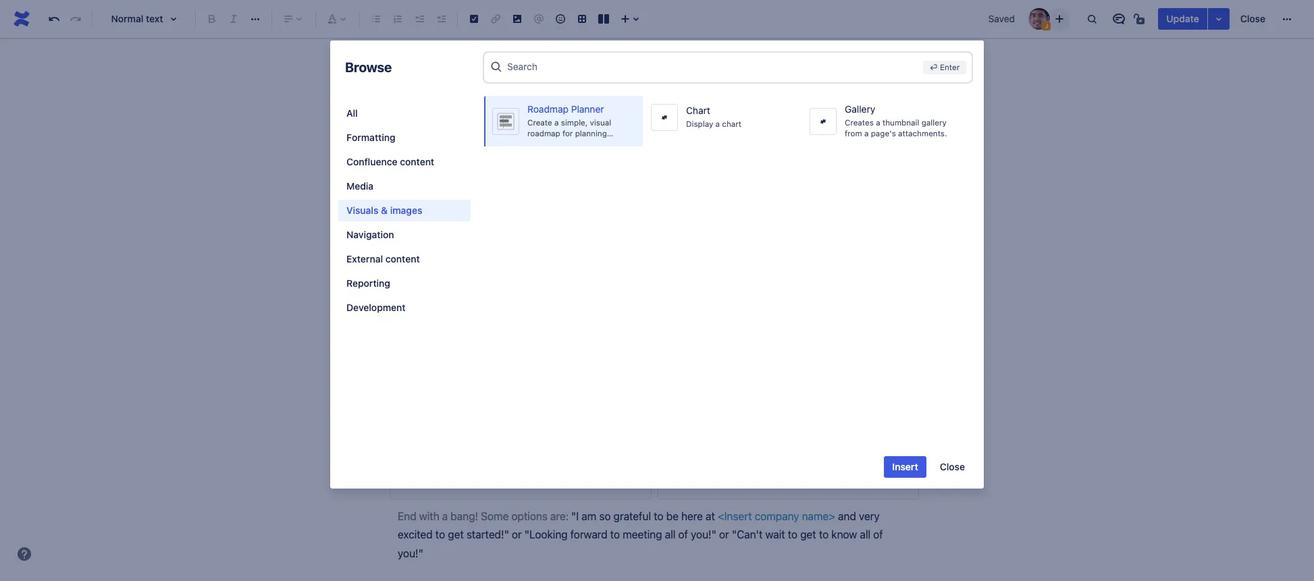 Task type: vqa. For each thing, say whether or not it's contained in the screenshot.
get
yes



Task type: locate. For each thing, give the bounding box(es) containing it.
yesterday up peterson
[[434, 152, 471, 162]]

of down here
[[678, 529, 688, 541]]

a for gallery creates a thumbnail gallery from a page's attachments.
[[876, 118, 880, 127]]

0 vertical spatial content
[[400, 156, 434, 167]]

close
[[1240, 13, 1266, 24], [940, 461, 965, 473]]

reporting button
[[338, 273, 471, 294]]

a down roadmap
[[554, 118, 559, 127]]

&
[[381, 205, 388, 216]]

to right wait
[[788, 529, 798, 541]]

navigation
[[346, 229, 394, 240]]

content down "navigation" button
[[385, 253, 420, 265]]

at left 5:00
[[474, 152, 481, 162]]

weary
[[746, 114, 777, 126]]

media button
[[338, 176, 471, 197]]

recently up sleep//wake on the top of the page
[[404, 94, 463, 112]]

name>
[[802, 510, 835, 523]]

and down projects,
[[527, 151, 541, 160]]

and inside roadmap planner create a simple, visual roadmap for planning projects, software releases and more.
[[527, 151, 541, 160]]

get
[[448, 529, 464, 541], [800, 529, 816, 541]]

you!" down here
[[691, 529, 716, 541]]

close button right insert button
[[932, 456, 973, 478]]

by down software on the left
[[571, 152, 580, 162]]

yesterday
[[434, 152, 471, 162], [434, 210, 471, 220]]

200227-
[[579, 180, 622, 192]]

1 horizontal spatial by
[[731, 130, 743, 142]]

0 vertical spatial posts
[[712, 77, 739, 89]]

with
[[419, 510, 439, 523]]

1 vertical spatial content
[[385, 253, 420, 265]]

0 vertical spatial you!"
[[691, 529, 716, 541]]

1 vertical spatial at
[[474, 210, 481, 220]]

updated up kneed on the left top of the page
[[466, 94, 525, 112]]

and up know
[[838, 510, 856, 523]]

copy
[[704, 114, 730, 126]]

blog posts
[[687, 77, 739, 89], [671, 94, 725, 106]]

👤
[[666, 475, 682, 487]]

close right insert
[[940, 461, 965, 473]]

a
[[554, 118, 559, 127], [876, 118, 880, 127], [716, 119, 720, 128], [864, 129, 869, 138], [442, 510, 448, 523]]

update
[[1166, 13, 1199, 24]]

1 horizontal spatial or
[[719, 529, 729, 541]]

peterson
[[434, 162, 468, 172]]

close right adjust update settings image
[[1240, 13, 1266, 24]]

and
[[527, 151, 541, 160], [838, 510, 856, 523]]

chart
[[722, 119, 742, 128]]

1 vertical spatial blog
[[671, 94, 694, 106]]

yesterday at 5:00 pm
[[434, 152, 516, 162]]

forward
[[570, 529, 608, 541]]

⏎
[[930, 63, 938, 72]]

4:40
[[483, 210, 501, 220]]

or down options
[[512, 529, 522, 541]]

2 or from the left
[[719, 529, 729, 541]]

confluence image
[[11, 8, 32, 30]]

0 vertical spatial and
[[527, 151, 541, 160]]

"looking
[[525, 529, 568, 541]]

content inside external content button
[[385, 253, 420, 265]]

close button right adjust update settings image
[[1232, 8, 1274, 30]]

wear
[[779, 114, 805, 126]]

recently updated down advanced search icon
[[420, 77, 508, 89]]

releases
[[597, 140, 628, 149]]

get down bang!
[[448, 529, 464, 541]]

contributed
[[524, 152, 568, 162]]

a inside chart display a chart
[[716, 119, 720, 128]]

0 horizontal spatial you!"
[[398, 547, 423, 560]]

posts up chart display a chart on the top right of page
[[712, 77, 739, 89]]

1 yesterday from the top
[[434, 152, 471, 162]]

to down with
[[435, 529, 445, 541]]

a for end with a bang! some options are: "i am so grateful to be here at <insert company name>
[[442, 510, 448, 523]]

1 horizontal spatial of
[[733, 114, 743, 126]]

of down very
[[873, 529, 883, 541]]

blog posts up the display
[[671, 94, 725, 106]]

link image
[[488, 11, 504, 27]]

to down name>
[[819, 529, 829, 541]]

5:00
[[483, 152, 501, 162]]

a for chart display a chart
[[716, 119, 720, 128]]

at
[[474, 152, 481, 162], [474, 210, 481, 220], [706, 510, 715, 523]]

0 vertical spatial close button
[[1232, 8, 1274, 30]]

1 pm from the top
[[503, 152, 516, 162]]

a up page's
[[876, 118, 880, 127]]

blog posts up chart
[[687, 77, 739, 89]]

on
[[622, 40, 639, 58]]

that
[[512, 40, 539, 58]]

1 vertical spatial and
[[838, 510, 856, 523]]

planning
[[575, 129, 607, 138]]

insert
[[892, 461, 918, 473]]

bible
[[839, 114, 864, 126]]

copy of weary wear brand bible created by
[[691, 114, 864, 142]]

0 horizontal spatial or
[[512, 529, 522, 541]]

recently down recent
[[420, 77, 462, 89]]

0 horizontal spatial get
[[448, 529, 464, 541]]

updated down advanced search icon
[[465, 77, 508, 89]]

2 pm from the top
[[504, 210, 516, 220]]

pants-
[[484, 180, 516, 192]]

for
[[562, 129, 573, 138]]

you!"
[[691, 529, 716, 541], [398, 547, 423, 560]]

by down chart
[[731, 130, 743, 142]]

posts up copy
[[697, 94, 725, 106]]

at left 4:40
[[474, 210, 481, 220]]

1 vertical spatial close
[[940, 461, 965, 473]]

visual
[[590, 118, 611, 127]]

0 vertical spatial yesterday
[[434, 152, 471, 162]]

grateful
[[613, 510, 651, 523]]

kneed
[[504, 121, 539, 133]]

outdent ⇧tab image
[[411, 11, 427, 27]]

italic ⌘i image
[[226, 11, 242, 27]]

at right here
[[706, 510, 715, 523]]

projects,
[[527, 140, 560, 149]]

worked
[[569, 40, 619, 58]]

external content
[[346, 253, 420, 265]]

all down be
[[665, 529, 676, 541]]

content inside confluence content button
[[400, 156, 434, 167]]

inflatable-pants-today-inline-200227- 5.webp yesterday at 4:40 pm
[[434, 180, 622, 220]]

1 horizontal spatial close button
[[1232, 8, 1274, 30]]

formatting
[[346, 132, 396, 143]]

numbered list ⌘⇧7 image
[[390, 11, 406, 27]]

pm right 4:40
[[504, 210, 516, 220]]

1 get from the left
[[448, 529, 464, 541]]

or down <insert
[[719, 529, 729, 541]]

1 horizontal spatial all
[[860, 529, 871, 541]]

1 vertical spatial yesterday
[[434, 210, 471, 220]]

attachments.
[[898, 129, 947, 138]]

a inside text box
[[442, 510, 448, 523]]

confluence
[[346, 156, 397, 167]]

"can't
[[732, 529, 763, 541]]

1 vertical spatial blog posts
[[671, 94, 725, 106]]

1 vertical spatial close button
[[932, 456, 973, 478]]

recently updated
[[420, 77, 508, 89], [404, 94, 525, 112]]

by inside copy of weary wear brand bible created by
[[731, 130, 743, 142]]

bang!
[[451, 510, 478, 523]]

brand
[[808, 114, 837, 126]]

visuals & images
[[346, 205, 422, 216]]

1 horizontal spatial get
[[800, 529, 816, 541]]

pm down sweatpants
[[503, 152, 516, 162]]

navigation button
[[338, 224, 471, 246]]

0 horizontal spatial all
[[665, 529, 676, 541]]

1 vertical spatial recently
[[404, 94, 463, 112]]

0 horizontal spatial of
[[678, 529, 688, 541]]

0 vertical spatial recently
[[420, 77, 462, 89]]

to down end with a bang! some options are: "i am so grateful to be here at <insert company name>
[[610, 529, 620, 541]]

0 vertical spatial by
[[731, 130, 743, 142]]

content down formatting button
[[400, 156, 434, 167]]

1 vertical spatial by
[[571, 152, 580, 162]]

2 yesterday from the top
[[434, 210, 471, 220]]

inline-
[[548, 180, 579, 192]]

content
[[400, 156, 434, 167], [385, 253, 420, 265]]

i've
[[542, 40, 566, 58]]

add image, video, or file image
[[509, 11, 525, 27]]

1 vertical spatial posts
[[697, 94, 725, 106]]

Main content area, start typing to enter text. text field
[[390, 0, 919, 563]]

all down very
[[860, 529, 871, 541]]

or
[[512, 529, 522, 541], [719, 529, 729, 541]]

0 horizontal spatial and
[[527, 151, 541, 160]]

a inside roadmap planner create a simple, visual roadmap for planning projects, software releases and more.
[[554, 118, 559, 127]]

1 vertical spatial pm
[[504, 210, 516, 220]]

0 horizontal spatial by
[[571, 152, 580, 162]]

and inside "and very excited to get started!" or "looking forward to meeting all of you!" or "can't wait to get to know all of you!""
[[838, 510, 856, 523]]

2 vertical spatial at
[[706, 510, 715, 523]]

1 horizontal spatial and
[[838, 510, 856, 523]]

to left be
[[654, 510, 663, 523]]

emoji image
[[552, 11, 569, 27]]

a right with
[[442, 510, 448, 523]]

content for external content
[[385, 253, 420, 265]]

1 or from the left
[[512, 529, 522, 541]]

recently updated up sleep//wake on the top of the page
[[404, 94, 525, 112]]

of right copy
[[733, 114, 743, 126]]

blog up chart
[[687, 77, 709, 89]]

get down name>
[[800, 529, 816, 541]]

0 vertical spatial updated
[[465, 77, 508, 89]]

0 vertical spatial close
[[1240, 13, 1266, 24]]

blog posts image
[[671, 75, 687, 91]]

blog down blog posts image
[[671, 94, 694, 106]]

you!" down excited
[[398, 547, 423, 560]]

confluence image
[[11, 8, 32, 30]]

updated
[[465, 77, 508, 89], [466, 94, 525, 112]]

💼
[[398, 475, 415, 487]]

from
[[845, 129, 862, 138]]

0 horizontal spatial close
[[940, 461, 965, 473]]

1 vertical spatial recently updated
[[404, 94, 525, 112]]

yesterday down 5.webp
[[434, 210, 471, 220]]

inflatable-pants-today-inline-200227- 5.webp link
[[434, 180, 622, 208]]

0 vertical spatial pm
[[503, 152, 516, 162]]

a left chart
[[716, 119, 720, 128]]



Task type: describe. For each thing, give the bounding box(es) containing it.
of inside copy of weary wear brand bible created by
[[733, 114, 743, 126]]

enter
[[940, 63, 960, 72]]

a right from
[[864, 129, 869, 138]]

am
[[582, 510, 596, 523]]

options
[[511, 510, 548, 523]]

all button
[[338, 103, 471, 124]]

media
[[346, 180, 374, 192]]

sleep//wake kneed sleep pillow knee sweatpants
[[434, 121, 615, 150]]

content for confluence content
[[400, 156, 434, 167]]

yesterday inside inflatable-pants-today-inline-200227- 5.webp yesterday at 4:40 pm
[[434, 210, 471, 220]]

display
[[686, 119, 713, 128]]

images
[[390, 205, 422, 216]]

close inside browse dialog
[[940, 461, 965, 473]]

recent
[[416, 40, 464, 58]]

be
[[666, 510, 679, 523]]

indent tab image
[[433, 11, 449, 27]]

redo ⌘⇧z image
[[68, 11, 84, 27]]

"i
[[571, 510, 579, 523]]

bullet list ⌘⇧8 image
[[368, 11, 384, 27]]

started!"
[[467, 529, 509, 541]]

james
[[582, 152, 607, 162]]

page's
[[871, 129, 896, 138]]

action item image
[[466, 11, 482, 27]]

external content button
[[338, 249, 471, 270]]

1 vertical spatial updated
[[466, 94, 525, 112]]

thumbnail
[[883, 118, 919, 127]]

very
[[859, 510, 880, 523]]

adjust update settings image
[[1211, 11, 1227, 27]]

so
[[599, 510, 611, 523]]

update button
[[1158, 8, 1207, 30]]

1 vertical spatial you!"
[[398, 547, 423, 560]]

0 vertical spatial recently updated
[[420, 77, 508, 89]]

1 all from the left
[[665, 529, 676, 541]]

pillow
[[576, 121, 615, 133]]

1 horizontal spatial close
[[1240, 13, 1266, 24]]

james peterson image
[[1029, 8, 1050, 30]]

inflatable-
[[434, 180, 484, 192]]

sweatpants
[[464, 137, 534, 150]]

create
[[527, 118, 552, 127]]

5.webp
[[434, 196, 469, 208]]

formatting button
[[338, 127, 471, 149]]

pages
[[467, 40, 509, 58]]

roadmap
[[527, 103, 569, 115]]

mention image
[[531, 11, 547, 27]]

sleep//wake
[[434, 121, 501, 133]]

copy of weary wear brand bible link
[[704, 114, 864, 126]]

bold ⌘b image
[[204, 11, 220, 27]]

2 horizontal spatial of
[[873, 529, 883, 541]]

chart
[[686, 105, 710, 116]]

gallery
[[922, 118, 947, 127]]

today-
[[516, 180, 548, 192]]

end
[[398, 510, 416, 523]]

gallery
[[845, 103, 875, 115]]

advanced search image
[[490, 60, 503, 74]]

and very excited to get started!" or "looking forward to meeting all of you!" or "can't wait to get to know all of you!"
[[398, 510, 886, 560]]

<insert
[[718, 510, 752, 523]]

saved
[[988, 13, 1015, 24]]

end with a bang! some options are: "i am so grateful to be here at <insert company name>
[[398, 510, 835, 523]]

📄
[[398, 40, 413, 58]]

layouts image
[[596, 11, 612, 27]]

visuals & images button
[[338, 200, 471, 221]]

development
[[346, 302, 406, 313]]

all
[[346, 107, 358, 119]]

knee
[[434, 137, 461, 150]]

0 vertical spatial at
[[474, 152, 481, 162]]

insert button
[[884, 456, 926, 478]]

sleep//wake kneed sleep pillow knee sweatpants link
[[434, 121, 615, 150]]

⏎ enter
[[930, 63, 960, 72]]

at inside inflatable-pants-today-inline-200227- 5.webp yesterday at 4:40 pm
[[474, 210, 481, 220]]

2 get from the left
[[800, 529, 816, 541]]

know
[[831, 529, 857, 541]]

reporting
[[346, 278, 390, 289]]

contributed by
[[524, 152, 582, 162]]

1 horizontal spatial you!"
[[691, 529, 716, 541]]

james peterson link
[[434, 152, 607, 172]]

planner
[[571, 103, 604, 115]]

wait
[[765, 529, 785, 541]]

external
[[346, 253, 383, 265]]

roadmap
[[527, 129, 560, 138]]

search field
[[507, 54, 918, 79]]

2 all from the left
[[860, 529, 871, 541]]

development button
[[338, 297, 471, 319]]

roadmap planner create a simple, visual roadmap for planning projects, software releases and more.
[[527, 103, 628, 160]]

undo ⌘z image
[[46, 11, 62, 27]]

0 vertical spatial blog posts
[[687, 77, 739, 89]]

0 vertical spatial blog
[[687, 77, 709, 89]]

0 horizontal spatial close button
[[932, 456, 973, 478]]

confluence content button
[[338, 151, 471, 173]]

sleep
[[542, 121, 574, 133]]

company
[[755, 510, 799, 523]]

table image
[[574, 11, 590, 27]]

meeting
[[623, 529, 662, 541]]

pm inside inflatable-pants-today-inline-200227- 5.webp yesterday at 4:40 pm
[[504, 210, 516, 220]]

are:
[[550, 510, 569, 523]]

📄 recent pages that i've worked on
[[398, 40, 639, 58]]

software
[[562, 140, 595, 149]]

go wide image
[[925, 66, 941, 82]]

browse dialog
[[330, 41, 984, 489]]

chart display a chart
[[686, 105, 742, 128]]



